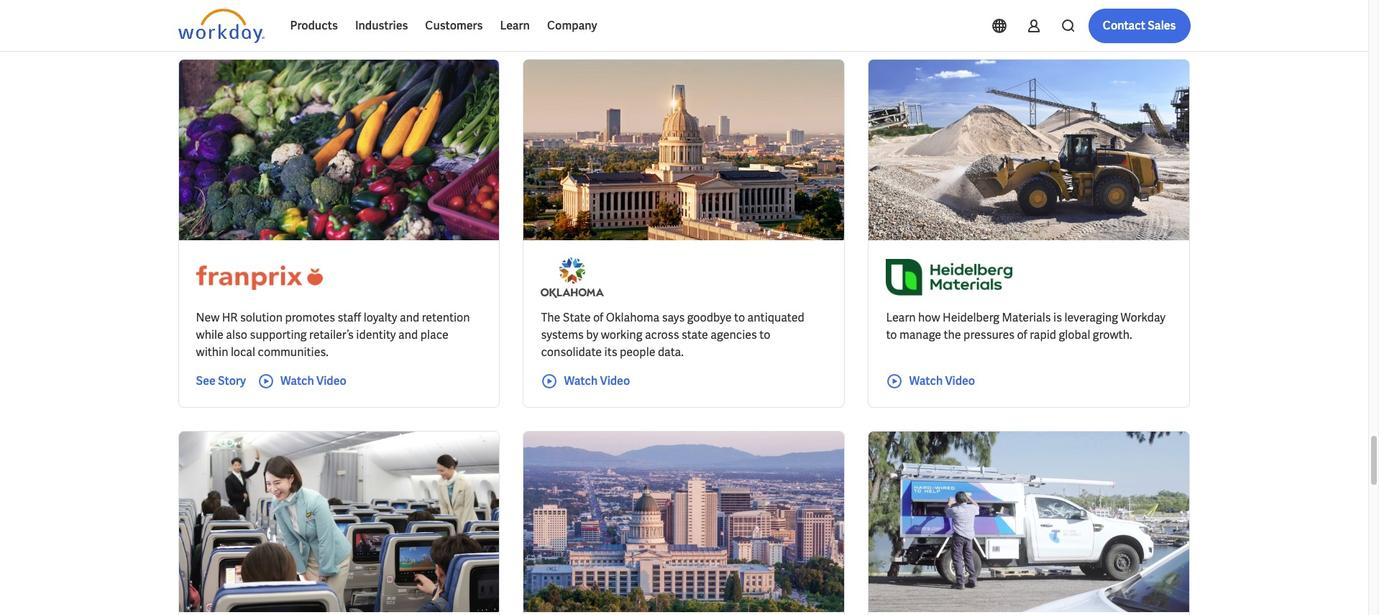 Task type: vqa. For each thing, say whether or not it's contained in the screenshot.
top the focus
no



Task type: locate. For each thing, give the bounding box(es) containing it.
see story link left industry
[[196, 1, 246, 18]]

2 watch video link from the left
[[541, 373, 630, 390]]

watch video link down manage
[[887, 373, 976, 390]]

antiquated
[[748, 310, 805, 325]]

of up by
[[594, 310, 604, 325]]

3 watch video from the left
[[910, 373, 976, 388]]

across
[[645, 327, 680, 342]]

learn up manage
[[887, 310, 916, 325]]

learn left the "company" on the top
[[500, 18, 530, 33]]

watch for the state of oklahoma says goodbye to antiquated systems by working across state agencies to consolidate its people data.
[[564, 373, 598, 388]]

to up agencies
[[735, 310, 745, 325]]

3 video from the left
[[946, 373, 976, 388]]

rapid
[[1030, 327, 1057, 342]]

0 vertical spatial of
[[594, 310, 604, 325]]

watch video link for learn how heidelberg materials is leveraging workday to manage the pressures of rapid global growth.
[[887, 373, 976, 390]]

retention
[[422, 310, 470, 325]]

watch down "consolidate"
[[564, 373, 598, 388]]

0 horizontal spatial learn
[[500, 18, 530, 33]]

of down materials
[[1018, 327, 1028, 342]]

0 vertical spatial and
[[400, 310, 420, 325]]

promotes
[[285, 310, 335, 325]]

1 vertical spatial and
[[399, 327, 418, 342]]

1 story from the top
[[218, 1, 246, 16]]

story right topic
[[218, 1, 246, 16]]

2 watch video from the left
[[564, 373, 630, 388]]

story down local
[[218, 373, 246, 388]]

2 horizontal spatial watch
[[910, 373, 943, 388]]

watch video down the
[[910, 373, 976, 388]]

0 horizontal spatial to
[[735, 310, 745, 325]]

customers
[[425, 18, 483, 33]]

to left manage
[[887, 327, 898, 342]]

watch video
[[281, 373, 347, 388], [564, 373, 630, 388], [910, 373, 976, 388]]

learn inside "dropdown button"
[[500, 18, 530, 33]]

place
[[421, 327, 449, 342]]

products button
[[282, 9, 347, 43]]

watch video link
[[258, 373, 347, 390], [541, 373, 630, 390], [887, 373, 976, 390]]

watch
[[281, 373, 314, 388], [564, 373, 598, 388], [910, 373, 943, 388]]

watch video link down communities.
[[258, 373, 347, 390]]

of inside learn how heidelberg materials is leveraging workday to manage the pressures of rapid global growth.
[[1018, 327, 1028, 342]]

data.
[[658, 344, 684, 360]]

2 see from the top
[[196, 373, 216, 388]]

0 horizontal spatial of
[[594, 310, 604, 325]]

pressures
[[964, 327, 1015, 342]]

0 vertical spatial see story link
[[196, 1, 246, 18]]

see story link down within
[[196, 373, 246, 390]]

1 horizontal spatial of
[[1018, 327, 1028, 342]]

learn
[[500, 18, 530, 33], [887, 310, 916, 325]]

2 story from the top
[[218, 373, 246, 388]]

is
[[1054, 310, 1063, 325]]

0 horizontal spatial watch video link
[[258, 373, 347, 390]]

state of oklahoma by and through the office of management and enterprise services image
[[541, 257, 604, 298]]

loyalty
[[364, 310, 397, 325]]

1 vertical spatial see
[[196, 373, 216, 388]]

1 vertical spatial see story
[[196, 373, 246, 388]]

1 horizontal spatial learn
[[887, 310, 916, 325]]

0 horizontal spatial watch
[[281, 373, 314, 388]]

learn button
[[492, 9, 539, 43]]

new
[[196, 310, 220, 325]]

to
[[735, 310, 745, 325], [760, 327, 771, 342], [887, 327, 898, 342]]

1 horizontal spatial watch video link
[[541, 373, 630, 390]]

retailer's
[[309, 327, 354, 342]]

business outcome button
[[344, 8, 471, 37]]

how
[[919, 310, 941, 325]]

see
[[196, 1, 216, 16], [196, 373, 216, 388]]

go to the homepage image
[[178, 9, 264, 43]]

sales
[[1148, 18, 1177, 33]]

1 horizontal spatial watch video
[[564, 373, 630, 388]]

industry button
[[254, 8, 333, 37]]

2 horizontal spatial watch video link
[[887, 373, 976, 390]]

watch video for learn how heidelberg materials is leveraging workday to manage the pressures of rapid global growth.
[[910, 373, 976, 388]]

see story left industry
[[196, 1, 246, 16]]

watch video down communities.
[[281, 373, 347, 388]]

3 watch video link from the left
[[887, 373, 976, 390]]

video for the state of oklahoma says goodbye to antiquated systems by working across state agencies to consolidate its people data.
[[600, 373, 630, 388]]

2 watch from the left
[[564, 373, 598, 388]]

video down the
[[946, 373, 976, 388]]

story
[[218, 1, 246, 16], [218, 373, 246, 388]]

business
[[356, 16, 397, 29]]

0 vertical spatial learn
[[500, 18, 530, 33]]

1 see from the top
[[196, 1, 216, 16]]

3 watch from the left
[[910, 373, 943, 388]]

0 vertical spatial see story
[[196, 1, 246, 16]]

2 horizontal spatial watch video
[[910, 373, 976, 388]]

watch for learn how heidelberg materials is leveraging workday to manage the pressures of rapid global growth.
[[910, 373, 943, 388]]

heidelbergcement ag image
[[887, 257, 1013, 298]]

1 horizontal spatial to
[[760, 327, 771, 342]]

to down antiquated
[[760, 327, 771, 342]]

video
[[317, 373, 347, 388], [600, 373, 630, 388], [946, 373, 976, 388]]

2 horizontal spatial video
[[946, 373, 976, 388]]

contact sales
[[1103, 18, 1177, 33]]

learn how heidelberg materials is leveraging workday to manage the pressures of rapid global growth.
[[887, 310, 1166, 342]]

watch down communities.
[[281, 373, 314, 388]]

industry
[[266, 16, 304, 29]]

solution
[[240, 310, 283, 325]]

and right loyalty
[[400, 310, 420, 325]]

video down the "its"
[[600, 373, 630, 388]]

0 vertical spatial see
[[196, 1, 216, 16]]

products
[[290, 18, 338, 33]]

1 see story from the top
[[196, 1, 246, 16]]

1 watch video from the left
[[281, 373, 347, 388]]

its
[[605, 344, 618, 360]]

1 vertical spatial see story link
[[196, 373, 246, 390]]

clear
[[562, 16, 587, 29]]

Search Customer Stories text field
[[987, 9, 1163, 35]]

contact sales link
[[1089, 9, 1191, 43]]

2 video from the left
[[600, 373, 630, 388]]

1 vertical spatial learn
[[887, 310, 916, 325]]

industries button
[[347, 9, 417, 43]]

1 vertical spatial story
[[218, 373, 246, 388]]

watch video link down "consolidate"
[[541, 373, 630, 390]]

see story
[[196, 1, 246, 16], [196, 373, 246, 388]]

video down retailer's
[[317, 373, 347, 388]]

0 horizontal spatial video
[[317, 373, 347, 388]]

2 horizontal spatial to
[[887, 327, 898, 342]]

more button
[[482, 8, 547, 37]]

video for learn how heidelberg materials is leveraging workday to manage the pressures of rapid global growth.
[[946, 373, 976, 388]]

watch video down the "its"
[[564, 373, 630, 388]]

1 horizontal spatial watch
[[564, 373, 598, 388]]

see story down within
[[196, 373, 246, 388]]

topic
[[190, 16, 214, 29]]

company button
[[539, 9, 606, 43]]

of
[[594, 310, 604, 325], [1018, 327, 1028, 342]]

watch down manage
[[910, 373, 943, 388]]

0 horizontal spatial watch video
[[281, 373, 347, 388]]

1 vertical spatial of
[[1018, 327, 1028, 342]]

learn inside learn how heidelberg materials is leveraging workday to manage the pressures of rapid global growth.
[[887, 310, 916, 325]]

and
[[400, 310, 420, 325], [399, 327, 418, 342]]

0 vertical spatial story
[[218, 1, 246, 16]]

see story link
[[196, 1, 246, 18], [196, 373, 246, 390]]

1 horizontal spatial video
[[600, 373, 630, 388]]

and left place in the bottom left of the page
[[399, 327, 418, 342]]



Task type: describe. For each thing, give the bounding box(es) containing it.
franprix image
[[196, 257, 323, 298]]

leveraging
[[1065, 310, 1119, 325]]

the state of oklahoma says goodbye to antiquated systems by working across state agencies to consolidate its people data.
[[541, 310, 805, 360]]

1 video from the left
[[317, 373, 347, 388]]

identity
[[356, 327, 396, 342]]

goodbye
[[688, 310, 732, 325]]

working
[[601, 327, 643, 342]]

company
[[547, 18, 597, 33]]

materials
[[1003, 310, 1052, 325]]

agencies
[[711, 327, 757, 342]]

oklahoma
[[606, 310, 660, 325]]

industries
[[355, 18, 408, 33]]

communities.
[[258, 344, 329, 360]]

of inside the state of oklahoma says goodbye to antiquated systems by working across state agencies to consolidate its people data.
[[594, 310, 604, 325]]

state
[[563, 310, 591, 325]]

clear all
[[562, 16, 601, 29]]

all
[[589, 16, 601, 29]]

consolidate
[[541, 344, 602, 360]]

workday
[[1121, 310, 1166, 325]]

learn for learn
[[500, 18, 530, 33]]

state
[[682, 327, 709, 342]]

local
[[231, 344, 255, 360]]

systems
[[541, 327, 584, 342]]

new hr solution promotes staff loyalty and retention while also supporting retailer's identity and place within local communities.
[[196, 310, 470, 360]]

the
[[541, 310, 561, 325]]

supporting
[[250, 327, 307, 342]]

the
[[944, 327, 962, 342]]

to inside learn how heidelberg materials is leveraging workday to manage the pressures of rapid global growth.
[[887, 327, 898, 342]]

staff
[[338, 310, 361, 325]]

1 see story link from the top
[[196, 1, 246, 18]]

global
[[1059, 327, 1091, 342]]

while
[[196, 327, 224, 342]]

also
[[226, 327, 248, 342]]

outcome
[[399, 16, 442, 29]]

heidelberg
[[943, 310, 1000, 325]]

watch video for the state of oklahoma says goodbye to antiquated systems by working across state agencies to consolidate its people data.
[[564, 373, 630, 388]]

business outcome
[[356, 16, 442, 29]]

says
[[662, 310, 685, 325]]

2 see story from the top
[[196, 373, 246, 388]]

2 see story link from the top
[[196, 373, 246, 390]]

1 watch video link from the left
[[258, 373, 347, 390]]

watch video link for the state of oklahoma says goodbye to antiquated systems by working across state agencies to consolidate its people data.
[[541, 373, 630, 390]]

hr
[[222, 310, 238, 325]]

manage
[[900, 327, 942, 342]]

growth.
[[1093, 327, 1133, 342]]

within
[[196, 344, 228, 360]]

by
[[587, 327, 599, 342]]

topic button
[[178, 8, 243, 37]]

learn for learn how heidelberg materials is leveraging workday to manage the pressures of rapid global growth.
[[887, 310, 916, 325]]

1 watch from the left
[[281, 373, 314, 388]]

contact
[[1103, 18, 1146, 33]]

clear all button
[[558, 8, 605, 37]]

more
[[494, 16, 518, 29]]

people
[[620, 344, 656, 360]]

customers button
[[417, 9, 492, 43]]



